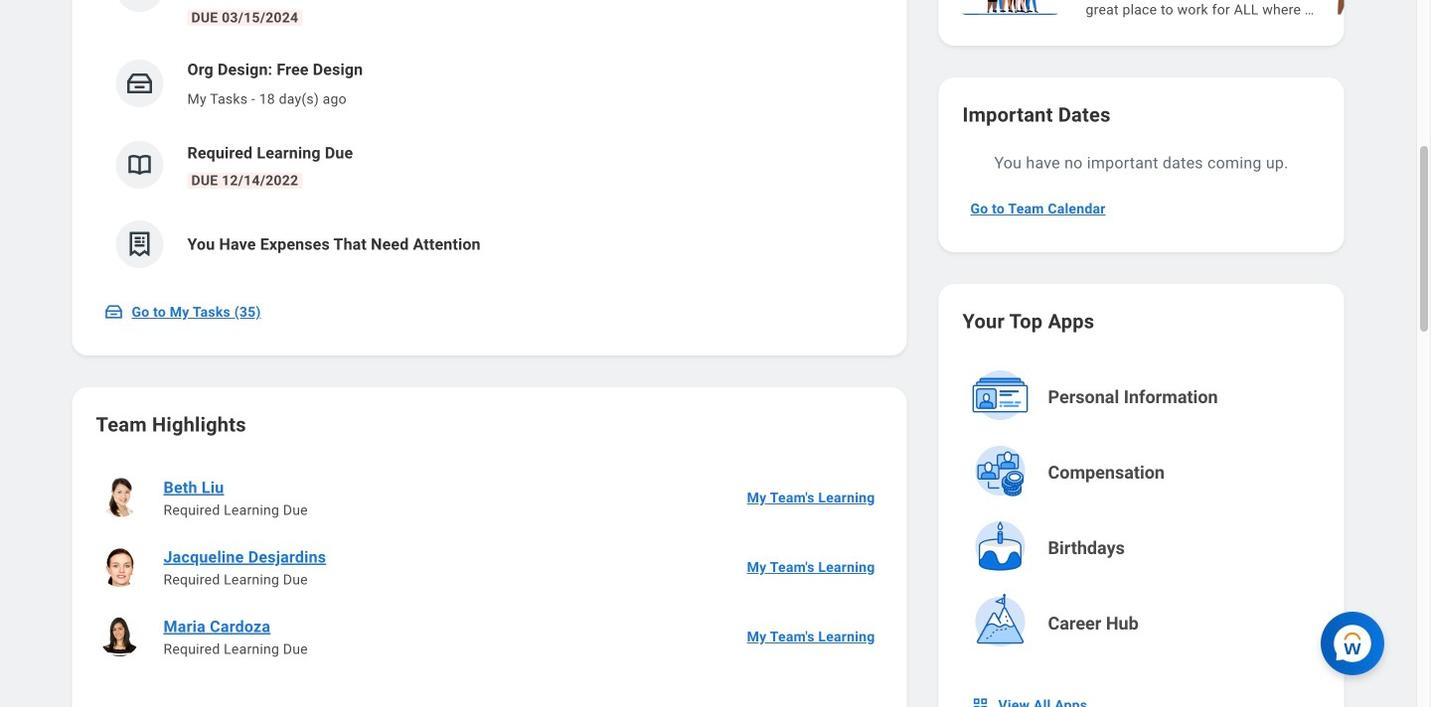 Task type: vqa. For each thing, say whether or not it's contained in the screenshot.
exclamation icon
no



Task type: locate. For each thing, give the bounding box(es) containing it.
0 vertical spatial inbox image
[[125, 69, 155, 98]]

1 horizontal spatial inbox image
[[125, 69, 155, 98]]

inbox image
[[125, 0, 155, 3]]

list
[[96, 0, 883, 284], [955, 0, 1431, 22], [96, 463, 883, 672]]

0 horizontal spatial inbox image
[[104, 302, 124, 322]]

inbox image
[[125, 69, 155, 98], [104, 302, 124, 322]]

book open image
[[125, 150, 155, 180]]



Task type: describe. For each thing, give the bounding box(es) containing it.
1 vertical spatial inbox image
[[104, 302, 124, 322]]

dashboard expenses image
[[125, 230, 155, 259]]

nbox image
[[970, 696, 990, 708]]



